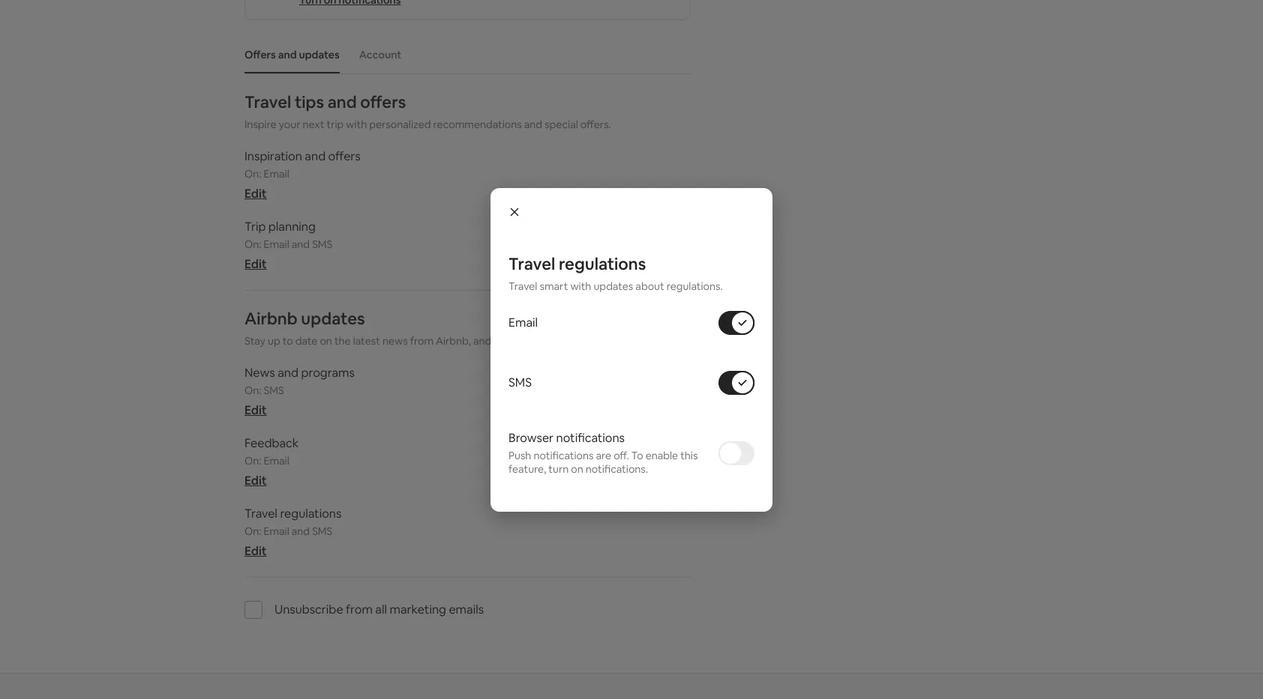 Task type: describe. For each thing, give the bounding box(es) containing it.
on: inside the feedback on: email edit
[[245, 455, 261, 468]]

offers.
[[580, 118, 611, 131]]

1 vertical spatial from
[[346, 602, 373, 618]]

how
[[550, 335, 571, 348]]

next
[[303, 118, 324, 131]]

notifications element
[[237, 36, 691, 638]]

and inside travel regulations on: email and sms edit
[[292, 525, 310, 539]]

your
[[279, 118, 300, 131]]

latest
[[353, 335, 380, 348]]

sms inside news and programs on: sms edit
[[264, 384, 284, 398]]

emails
[[449, 602, 484, 618]]

are
[[596, 449, 611, 462]]

offers inside travel tips and offers inspire your next trip with personalized recommendations and special offers.
[[360, 92, 406, 113]]

news
[[245, 365, 275, 381]]

with inside travel tips and offers inspire your next trip with personalized recommendations and special offers.
[[346, 118, 367, 131]]

edit inside trip planning on: email and sms edit
[[245, 257, 267, 272]]

unsubscribe from all marketing emails
[[275, 602, 484, 618]]

enable
[[646, 449, 678, 462]]

this
[[680, 449, 698, 462]]

on: inside news and programs on: sms edit
[[245, 384, 261, 398]]

updates inside offers and updates button
[[299, 48, 340, 62]]

offers and updates button
[[237, 41, 347, 69]]

travel tips and offers inspire your next trip with personalized recommendations and special offers.
[[245, 92, 611, 131]]

turn
[[549, 462, 569, 476]]

browser notifications group
[[509, 413, 755, 494]]

travel left smart
[[509, 279, 537, 293]]

edit inside travel regulations on: email and sms edit
[[245, 544, 267, 560]]

1 vertical spatial notifications
[[534, 449, 594, 462]]

edit button for inspiration
[[245, 186, 267, 202]]

feedback on: email edit
[[245, 436, 299, 489]]

tab list containing offers and updates
[[237, 36, 691, 74]]

edit button for news
[[245, 403, 267, 419]]

trip
[[245, 219, 266, 235]]

travel regulations travel smart with updates about regulations.
[[509, 253, 723, 293]]

on: inside trip planning on: email and sms edit
[[245, 238, 261, 251]]

0 vertical spatial notifications
[[556, 430, 625, 446]]

email inside inspiration and offers on: email edit
[[264, 167, 289, 181]]

and inside news and programs on: sms edit
[[278, 365, 299, 381]]

tips
[[295, 92, 324, 113]]

travel for smart
[[509, 253, 555, 274]]

email inside the feedback on: email edit
[[264, 455, 289, 468]]

let
[[494, 335, 506, 348]]

inspiration and offers on: email edit
[[245, 149, 361, 202]]

about
[[636, 279, 664, 293]]

edit inside news and programs on: sms edit
[[245, 403, 267, 419]]

and inside airbnb updates stay up to date on the latest news from airbnb, and let us know how we can improve.
[[473, 335, 491, 348]]

unsubscribe
[[275, 602, 343, 618]]

news and programs on: sms edit
[[245, 365, 355, 419]]

feedback
[[245, 436, 299, 452]]

with inside travel regulations travel smart with updates about regulations.
[[570, 279, 591, 293]]

us
[[509, 335, 519, 348]]

inspire
[[245, 118, 277, 131]]

sms inside travel regulations dialog
[[509, 375, 532, 390]]

special
[[545, 118, 578, 131]]



Task type: locate. For each thing, give the bounding box(es) containing it.
with right smart
[[570, 279, 591, 293]]

news
[[382, 335, 408, 348]]

on: inside inspiration and offers on: email edit
[[245, 167, 261, 181]]

recommendations
[[433, 118, 522, 131]]

regulations inside travel regulations travel smart with updates about regulations.
[[559, 253, 646, 274]]

offers and updates
[[245, 48, 340, 62]]

sms inside travel regulations on: email and sms edit
[[312, 525, 332, 539]]

0 vertical spatial offers
[[360, 92, 406, 113]]

sms
[[312, 238, 332, 251], [509, 375, 532, 390], [264, 384, 284, 398], [312, 525, 332, 539]]

with
[[346, 118, 367, 131], [570, 279, 591, 293]]

know
[[522, 335, 548, 348]]

push
[[509, 449, 531, 462]]

regulations
[[559, 253, 646, 274], [280, 506, 342, 522]]

regulations up about
[[559, 253, 646, 274]]

1 edit button from the top
[[245, 186, 267, 202]]

2 vertical spatial updates
[[301, 308, 365, 329]]

programs
[[301, 365, 355, 381]]

updates
[[299, 48, 340, 62], [594, 279, 633, 293], [301, 308, 365, 329]]

offers and updates tab panel
[[245, 92, 691, 638]]

5 edit from the top
[[245, 544, 267, 560]]

travel regulations dialog
[[491, 188, 773, 512]]

0 vertical spatial regulations
[[559, 253, 646, 274]]

inspiration
[[245, 149, 302, 164]]

0 vertical spatial with
[[346, 118, 367, 131]]

regulations down the feedback on: email edit
[[280, 506, 342, 522]]

edit button for travel
[[245, 544, 267, 560]]

on inside airbnb updates stay up to date on the latest news from airbnb, and let us know how we can improve.
[[320, 335, 332, 348]]

2 edit button from the top
[[245, 257, 267, 272]]

personalized
[[369, 118, 431, 131]]

travel for offers
[[245, 92, 291, 113]]

3 edit button from the top
[[245, 403, 267, 419]]

travel for email
[[245, 506, 277, 522]]

on: down the feedback on: email edit
[[245, 525, 261, 539]]

1 vertical spatial offers
[[328, 149, 361, 164]]

notifications
[[556, 430, 625, 446], [534, 449, 594, 462]]

0 vertical spatial updates
[[299, 48, 340, 62]]

on inside browser notifications push notifications are off. to enable this feature, turn on notifications.
[[571, 462, 583, 476]]

2 edit from the top
[[245, 257, 267, 272]]

notifications up are
[[556, 430, 625, 446]]

email down planning
[[264, 238, 289, 251]]

1 horizontal spatial regulations
[[559, 253, 646, 274]]

travel down the feedback on: email edit
[[245, 506, 277, 522]]

updates left about
[[594, 279, 633, 293]]

travel up smart
[[509, 253, 555, 274]]

smart
[[540, 279, 568, 293]]

1 vertical spatial on
[[571, 462, 583, 476]]

1 horizontal spatial on
[[571, 462, 583, 476]]

travel
[[245, 92, 291, 113], [509, 253, 555, 274], [509, 279, 537, 293], [245, 506, 277, 522]]

feature,
[[509, 462, 546, 476]]

improve.
[[609, 335, 651, 348]]

0 horizontal spatial regulations
[[280, 506, 342, 522]]

we
[[573, 335, 587, 348]]

edit button
[[245, 186, 267, 202], [245, 257, 267, 272], [245, 403, 267, 419], [245, 473, 267, 489], [245, 544, 267, 560]]

on left the
[[320, 335, 332, 348]]

and inside button
[[278, 48, 297, 62]]

5 on: from the top
[[245, 525, 261, 539]]

account button
[[352, 41, 409, 69]]

1 horizontal spatial from
[[410, 335, 434, 348]]

travel regulations on: email and sms edit
[[245, 506, 342, 560]]

edit button for trip
[[245, 257, 267, 272]]

from inside airbnb updates stay up to date on the latest news from airbnb, and let us know how we can improve.
[[410, 335, 434, 348]]

up
[[268, 335, 280, 348]]

email down "feedback"
[[264, 455, 289, 468]]

and
[[278, 48, 297, 62], [328, 92, 357, 113], [524, 118, 542, 131], [305, 149, 326, 164], [292, 238, 310, 251], [473, 335, 491, 348], [278, 365, 299, 381], [292, 525, 310, 539]]

3 edit from the top
[[245, 403, 267, 419]]

from
[[410, 335, 434, 348], [346, 602, 373, 618]]

notifications down the browser
[[534, 449, 594, 462]]

trip
[[327, 118, 344, 131]]

on: down inspiration
[[245, 167, 261, 181]]

1 on: from the top
[[245, 167, 261, 181]]

to
[[283, 335, 293, 348]]

on: down news
[[245, 384, 261, 398]]

1 edit from the top
[[245, 186, 267, 202]]

regulations.
[[667, 279, 723, 293]]

stay
[[245, 335, 265, 348]]

browser
[[509, 430, 554, 446]]

regulations inside travel regulations on: email and sms edit
[[280, 506, 342, 522]]

planning
[[268, 219, 316, 235]]

5 edit button from the top
[[245, 544, 267, 560]]

4 edit button from the top
[[245, 473, 267, 489]]

on:
[[245, 167, 261, 181], [245, 238, 261, 251], [245, 384, 261, 398], [245, 455, 261, 468], [245, 525, 261, 539]]

email inside travel regulations on: email and sms edit
[[264, 525, 289, 539]]

marketing
[[390, 602, 446, 618]]

to
[[631, 449, 643, 462]]

updates inside travel regulations travel smart with updates about regulations.
[[594, 279, 633, 293]]

tab list
[[237, 36, 691, 74]]

2 on: from the top
[[245, 238, 261, 251]]

travel inside travel tips and offers inspire your next trip with personalized recommendations and special offers.
[[245, 92, 291, 113]]

on
[[320, 335, 332, 348], [571, 462, 583, 476]]

edit
[[245, 186, 267, 202], [245, 257, 267, 272], [245, 403, 267, 419], [245, 473, 267, 489], [245, 544, 267, 560]]

offers down the trip
[[328, 149, 361, 164]]

from right news at the left top
[[410, 335, 434, 348]]

0 horizontal spatial with
[[346, 118, 367, 131]]

offers
[[360, 92, 406, 113], [328, 149, 361, 164]]

on: down "feedback"
[[245, 455, 261, 468]]

travel up inspire
[[245, 92, 291, 113]]

travel inside travel regulations on: email and sms edit
[[245, 506, 277, 522]]

airbnb,
[[436, 335, 471, 348]]

browser notifications push notifications are off. to enable this feature, turn on notifications.
[[509, 430, 698, 476]]

email up "us"
[[509, 315, 538, 330]]

on: down trip on the top of the page
[[245, 238, 261, 251]]

sms inside trip planning on: email and sms edit
[[312, 238, 332, 251]]

airbnb
[[245, 308, 298, 329]]

on right turn
[[571, 462, 583, 476]]

date
[[295, 335, 318, 348]]

updates inside airbnb updates stay up to date on the latest news from airbnb, and let us know how we can improve.
[[301, 308, 365, 329]]

and inside trip planning on: email and sms edit
[[292, 238, 310, 251]]

0 horizontal spatial on
[[320, 335, 332, 348]]

3 on: from the top
[[245, 384, 261, 398]]

1 vertical spatial with
[[570, 279, 591, 293]]

on: inside travel regulations on: email and sms edit
[[245, 525, 261, 539]]

email inside trip planning on: email and sms edit
[[264, 238, 289, 251]]

and inside inspiration and offers on: email edit
[[305, 149, 326, 164]]

1 vertical spatial updates
[[594, 279, 633, 293]]

email
[[264, 167, 289, 181], [264, 238, 289, 251], [509, 315, 538, 330], [264, 455, 289, 468], [264, 525, 289, 539]]

with right the trip
[[346, 118, 367, 131]]

edit inside inspiration and offers on: email edit
[[245, 186, 267, 202]]

the
[[334, 335, 351, 348]]

regulations for edit
[[280, 506, 342, 522]]

airbnb updates stay up to date on the latest news from airbnb, and let us know how we can improve.
[[245, 308, 651, 348]]

0 horizontal spatial from
[[346, 602, 373, 618]]

1 vertical spatial regulations
[[280, 506, 342, 522]]

offers up personalized
[[360, 92, 406, 113]]

account
[[359, 48, 401, 62]]

edit inside the feedback on: email edit
[[245, 473, 267, 489]]

offers inside inspiration and offers on: email edit
[[328, 149, 361, 164]]

0 vertical spatial from
[[410, 335, 434, 348]]

email inside travel regulations dialog
[[509, 315, 538, 330]]

edit button for feedback
[[245, 473, 267, 489]]

1 horizontal spatial with
[[570, 279, 591, 293]]

trip planning on: email and sms edit
[[245, 219, 332, 272]]

off.
[[614, 449, 629, 462]]

0 vertical spatial on
[[320, 335, 332, 348]]

all
[[375, 602, 387, 618]]

updates up tips
[[299, 48, 340, 62]]

regulations for about
[[559, 253, 646, 274]]

email down inspiration
[[264, 167, 289, 181]]

4 edit from the top
[[245, 473, 267, 489]]

4 on: from the top
[[245, 455, 261, 468]]

email down the feedback on: email edit
[[264, 525, 289, 539]]

notifications.
[[586, 462, 648, 476]]

offers
[[245, 48, 276, 62]]

can
[[590, 335, 607, 348]]

updates up the
[[301, 308, 365, 329]]

from left all
[[346, 602, 373, 618]]



Task type: vqa. For each thing, say whether or not it's contained in the screenshot.
"Miles" corresponding to 20
no



